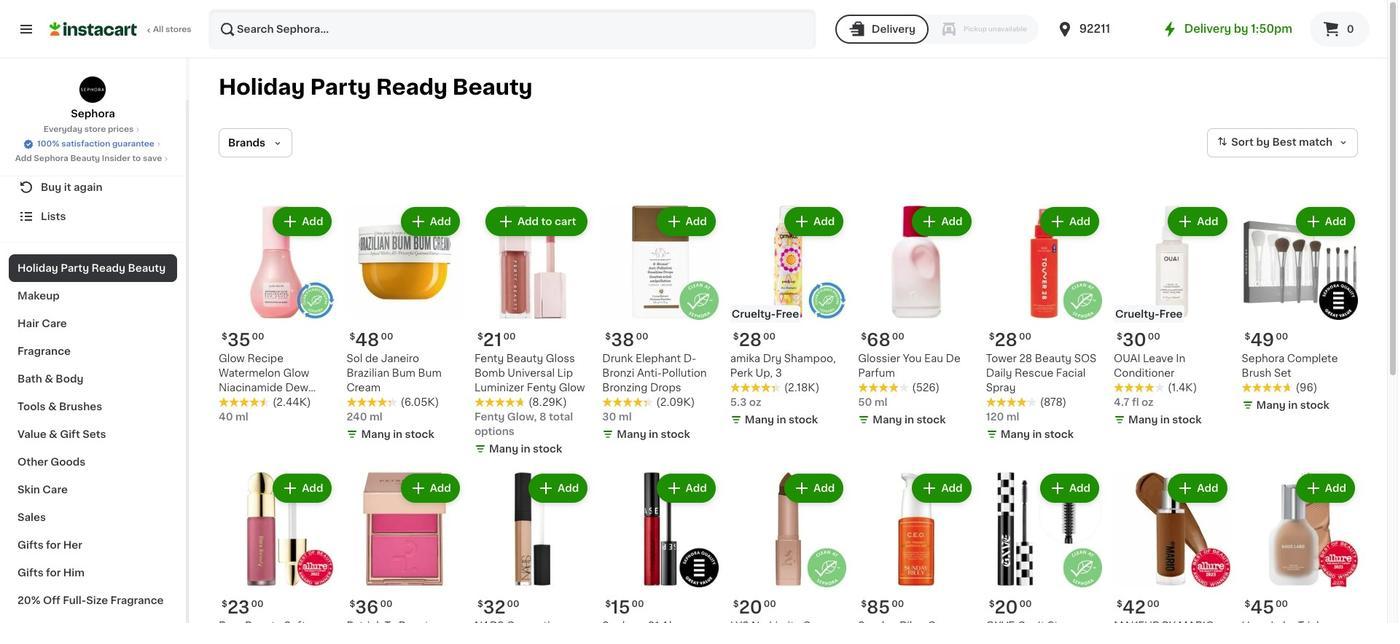 Task type: describe. For each thing, give the bounding box(es) containing it.
product group containing 15
[[603, 471, 719, 624]]

sales
[[18, 513, 46, 523]]

dew
[[285, 383, 309, 393]]

value & gift sets
[[18, 430, 106, 440]]

free for 28
[[776, 310, 800, 320]]

everyday
[[44, 125, 82, 133]]

0
[[1348, 24, 1355, 34]]

care for skin care
[[43, 485, 68, 495]]

35
[[227, 332, 251, 349]]

buy it again link
[[9, 173, 177, 202]]

$ for product group containing 30
[[1117, 333, 1123, 342]]

drunk
[[603, 354, 633, 364]]

gifts for her link
[[9, 532, 177, 559]]

8
[[540, 412, 547, 423]]

beauty down search field
[[453, 77, 533, 98]]

2 bum from the left
[[418, 369, 442, 379]]

stock for sol de janeiro brazilian bum bum cream
[[405, 430, 435, 440]]

many in stock down (96)
[[1257, 401, 1330, 411]]

3
[[776, 369, 782, 379]]

makeup
[[18, 291, 60, 301]]

Search field
[[210, 10, 815, 48]]

all
[[153, 26, 164, 34]]

hair
[[18, 319, 39, 329]]

makeup link
[[9, 282, 177, 310]]

1 vertical spatial ready
[[92, 263, 126, 273]]

1 20 from the left
[[739, 599, 763, 616]]

28 for tower
[[995, 332, 1018, 349]]

23
[[227, 599, 250, 616]]

1:50pm
[[1252, 23, 1293, 34]]

add button for product group containing 42
[[1170, 476, 1226, 502]]

fl
[[1133, 398, 1140, 408]]

00 inside $ 32 00
[[507, 600, 520, 609]]

(1.4k)
[[1168, 383, 1198, 393]]

1 $ 20 00 from the left
[[734, 599, 777, 616]]

product group containing 30
[[1114, 204, 1231, 431]]

many in stock for drunk elephant d- bronzi anti-pollution bronzing drops
[[617, 430, 690, 440]]

add button for product group containing 48
[[402, 209, 459, 235]]

cruelty- for 30
[[1116, 310, 1160, 320]]

save
[[143, 155, 162, 163]]

0 horizontal spatial glow
[[219, 354, 245, 364]]

sephora for sephora complete brush set
[[1242, 354, 1285, 364]]

add button for product group containing 49
[[1298, 209, 1354, 235]]

2 $ 20 00 from the left
[[989, 599, 1032, 616]]

brush
[[1242, 369, 1272, 379]]

by for delivery
[[1235, 23, 1249, 34]]

universal
[[508, 369, 555, 379]]

again
[[74, 182, 103, 193]]

delivery by 1:50pm
[[1185, 23, 1293, 34]]

product group containing 36
[[347, 471, 463, 624]]

$ for product group containing 45
[[1245, 600, 1251, 609]]

hair care
[[18, 319, 67, 329]]

$ for product group containing 42
[[1117, 600, 1123, 609]]

in down (96)
[[1289, 401, 1298, 411]]

luminizer
[[475, 383, 524, 393]]

0 horizontal spatial 30
[[603, 412, 617, 423]]

complete
[[1288, 354, 1339, 364]]

49
[[1251, 332, 1275, 349]]

product group containing 35
[[219, 204, 335, 425]]

28 for amika
[[739, 332, 762, 349]]

$ for product group containing 21
[[478, 333, 483, 342]]

add button for product group containing 36
[[402, 476, 459, 502]]

ml for 28
[[1007, 412, 1020, 423]]

drops inside drunk elephant d- bronzi anti-pollution bronzing drops
[[650, 383, 682, 393]]

100%
[[37, 140, 59, 148]]

daily
[[987, 369, 1013, 379]]

00 inside '$ 23 00'
[[251, 600, 264, 609]]

add button for product group containing 23
[[274, 476, 331, 502]]

gloss
[[546, 354, 575, 364]]

in for glossier you eau de parfum
[[905, 415, 915, 426]]

many down set
[[1257, 401, 1286, 411]]

00 inside the $ 45 00
[[1276, 600, 1289, 609]]

stock for amika dry shampoo, perk up, 3
[[789, 415, 818, 426]]

in for amika dry shampoo, perk up, 3
[[777, 415, 787, 426]]

gifts for her
[[18, 540, 82, 551]]

2 20 from the left
[[995, 599, 1019, 616]]

$ 15 00
[[606, 599, 644, 616]]

sephora logo image
[[79, 76, 107, 104]]

gifts for gifts for her
[[18, 540, 44, 551]]

options
[[475, 427, 515, 437]]

many in stock for amika dry shampoo, perk up, 3
[[745, 415, 818, 426]]

21
[[483, 332, 502, 349]]

& for value
[[49, 430, 57, 440]]

sephora link
[[71, 76, 115, 121]]

add to cart
[[518, 217, 576, 227]]

care for hair care
[[42, 319, 67, 329]]

cream
[[347, 383, 381, 393]]

many for fenty beauty gloss bomb universal lip luminizer fenty glow
[[489, 444, 519, 455]]

delivery by 1:50pm link
[[1162, 20, 1293, 38]]

0 button
[[1311, 12, 1370, 47]]

ml for 48
[[370, 412, 383, 423]]

bronzing
[[603, 383, 648, 393]]

delivery for delivery
[[872, 24, 916, 34]]

him
[[63, 568, 85, 578]]

delivery button
[[836, 15, 929, 44]]

1 oz from the left
[[1142, 398, 1154, 408]]

42
[[1123, 599, 1146, 616]]

brands button
[[219, 128, 292, 158]]

50 ml
[[859, 398, 888, 408]]

up,
[[756, 369, 773, 379]]

many for ouai leave in conditioner
[[1129, 415, 1158, 426]]

value & gift sets link
[[9, 421, 177, 449]]

holiday party ready beauty link
[[9, 255, 177, 282]]

other
[[18, 457, 48, 468]]

0 horizontal spatial to
[[132, 155, 141, 163]]

stores
[[166, 26, 192, 34]]

$ for product group containing 35
[[222, 333, 227, 342]]

tools
[[18, 402, 46, 412]]

bronzi
[[603, 369, 635, 379]]

0 vertical spatial 30
[[1123, 332, 1147, 349]]

lists link
[[9, 202, 177, 231]]

brands
[[228, 138, 265, 148]]

20%
[[18, 596, 40, 606]]

many in stock for sol de janeiro brazilian bum bum cream
[[361, 430, 435, 440]]

1 bum from the left
[[392, 369, 416, 379]]

set
[[1275, 369, 1292, 379]]

product group containing 42
[[1114, 471, 1231, 624]]

cruelty-free for 30
[[1116, 310, 1183, 320]]

$ for product group containing 48
[[350, 333, 355, 342]]

$ 49 00
[[1245, 332, 1289, 349]]

perk
[[731, 369, 753, 379]]

many for sol de janeiro brazilian bum bum cream
[[361, 430, 391, 440]]

$ 68 00
[[861, 332, 905, 349]]

skin
[[18, 485, 40, 495]]

$ 28 00 for amika
[[734, 332, 776, 349]]

many for drunk elephant d- bronzi anti-pollution bronzing drops
[[617, 430, 647, 440]]

120
[[987, 412, 1005, 423]]

many for tower 28 beauty sos daily rescue facial spray
[[1001, 430, 1031, 440]]

$ for product group containing 32
[[478, 600, 483, 609]]

00 inside $ 15 00
[[632, 600, 644, 609]]

in for ouai leave in conditioner
[[1161, 415, 1170, 426]]

00 inside $ 36 00
[[380, 600, 393, 609]]

4.7 fl oz
[[1114, 398, 1154, 408]]

& for tools
[[48, 402, 57, 412]]

add button for product group containing 38
[[658, 209, 715, 235]]

15
[[611, 599, 631, 616]]

shampoo,
[[785, 354, 836, 364]]

$ 36 00
[[350, 599, 393, 616]]

beauty inside holiday party ready beauty link
[[128, 263, 166, 273]]

product group containing 21
[[475, 204, 591, 460]]

product group containing 23
[[219, 471, 335, 624]]

92211
[[1080, 23, 1111, 34]]

sol de janeiro brazilian bum bum cream
[[347, 354, 442, 393]]

many in stock for tower 28 beauty sos daily rescue facial spray
[[1001, 430, 1074, 440]]

sol
[[347, 354, 363, 364]]

beauty inside the tower 28 beauty sos daily rescue facial spray
[[1035, 354, 1072, 364]]

delivery for delivery by 1:50pm
[[1185, 23, 1232, 34]]

$ for product group containing 68
[[861, 333, 867, 342]]

full-
[[63, 596, 86, 606]]

1 horizontal spatial holiday
[[219, 77, 305, 98]]

niacinamide
[[219, 383, 283, 393]]

00 inside "$ 30 00"
[[1149, 333, 1161, 342]]

add button for product group containing 45
[[1298, 476, 1354, 502]]

$ 42 00
[[1117, 599, 1160, 616]]

gifts for him link
[[9, 559, 177, 587]]

skin care link
[[9, 476, 177, 504]]

cruelty- for 28
[[732, 310, 776, 320]]

in for tower 28 beauty sos daily rescue facial spray
[[1033, 430, 1043, 440]]

fenty beauty gloss bomb universal lip luminizer fenty glow
[[475, 354, 585, 393]]

00 inside $ 49 00
[[1277, 333, 1289, 342]]

buy
[[41, 182, 62, 193]]

sort by
[[1232, 137, 1270, 147]]

$ 85 00
[[861, 599, 904, 616]]

glow,
[[507, 412, 537, 423]]

ml for 68
[[875, 398, 888, 408]]



Task type: vqa. For each thing, say whether or not it's contained in the screenshot.


Task type: locate. For each thing, give the bounding box(es) containing it.
add button for product group containing 85
[[914, 476, 970, 502]]

stock down 8
[[533, 444, 562, 455]]

1 horizontal spatial ready
[[376, 77, 448, 98]]

gifts inside 'gifts for her' 'link'
[[18, 540, 44, 551]]

value
[[18, 430, 46, 440]]

fragrance right size
[[111, 596, 164, 606]]

0 horizontal spatial holiday
[[18, 263, 58, 273]]

many in stock down fenty glow, 8 total options
[[489, 444, 562, 455]]

many in stock down (2.09k)
[[617, 430, 690, 440]]

gifts up 20%
[[18, 568, 44, 578]]

0 horizontal spatial holiday party ready beauty
[[18, 263, 166, 273]]

$ for product group containing 23
[[222, 600, 227, 609]]

care right hair
[[42, 319, 67, 329]]

product group containing 48
[[347, 204, 463, 445]]

1 horizontal spatial sephora
[[71, 109, 115, 119]]

30 ml
[[603, 412, 632, 423]]

for inside 'gifts for her' 'link'
[[46, 540, 61, 551]]

prices
[[108, 125, 134, 133]]

Best match Sort by field
[[1208, 128, 1359, 158]]

bum up (6.05k)
[[418, 369, 442, 379]]

gift
[[60, 430, 80, 440]]

stock down (2.09k)
[[661, 430, 690, 440]]

gifts
[[18, 540, 44, 551], [18, 568, 44, 578]]

glow down lip
[[559, 383, 585, 393]]

in down (6.05k)
[[393, 430, 403, 440]]

1 vertical spatial for
[[46, 568, 61, 578]]

1 horizontal spatial 30
[[1123, 332, 1147, 349]]

0 horizontal spatial bum
[[392, 369, 416, 379]]

0 vertical spatial drops
[[650, 383, 682, 393]]

00 inside $ 48 00
[[381, 333, 393, 342]]

watermelon
[[219, 369, 281, 379]]

care inside skin care link
[[43, 485, 68, 495]]

None search field
[[209, 9, 817, 50]]

1 horizontal spatial by
[[1257, 137, 1270, 147]]

$ 21 00
[[478, 332, 516, 349]]

by right sort
[[1257, 137, 1270, 147]]

1 horizontal spatial 28
[[995, 332, 1018, 349]]

beauty inside "fenty beauty gloss bomb universal lip luminizer fenty glow"
[[507, 354, 543, 364]]

ml down bronzing
[[619, 412, 632, 423]]

oz right "5.3"
[[750, 398, 762, 408]]

glow recipe watermelon glow niacinamide dew drops
[[219, 354, 310, 408]]

1 horizontal spatial cruelty-
[[1116, 310, 1160, 320]]

many for glossier you eau de parfum
[[873, 415, 903, 426]]

cruelty-free inside product group
[[1116, 310, 1183, 320]]

1 vertical spatial by
[[1257, 137, 1270, 147]]

fenty inside fenty glow, 8 total options
[[475, 412, 505, 423]]

$ inside '$ 23 00'
[[222, 600, 227, 609]]

stock down (96)
[[1301, 401, 1330, 411]]

many in stock
[[1257, 401, 1330, 411], [873, 415, 946, 426], [1129, 415, 1202, 426], [745, 415, 818, 426], [361, 430, 435, 440], [617, 430, 690, 440], [1001, 430, 1074, 440], [489, 444, 562, 455]]

28 up the "amika" in the bottom of the page
[[739, 332, 762, 349]]

1 vertical spatial holiday
[[18, 263, 58, 273]]

0 vertical spatial holiday
[[219, 77, 305, 98]]

00 inside $ 21 00
[[504, 333, 516, 342]]

0 vertical spatial gifts
[[18, 540, 44, 551]]

many in stock for ouai leave in conditioner
[[1129, 415, 1202, 426]]

0 vertical spatial sephora
[[71, 109, 115, 119]]

beauty up universal
[[507, 354, 543, 364]]

1 horizontal spatial $ 20 00
[[989, 599, 1032, 616]]

ml for 38
[[619, 412, 632, 423]]

cruelty-free up dry
[[732, 310, 800, 320]]

add button for product group containing 30
[[1170, 209, 1226, 235]]

fenty up (8.29k)
[[527, 383, 557, 393]]

20
[[739, 599, 763, 616], [995, 599, 1019, 616]]

0 horizontal spatial by
[[1235, 23, 1249, 34]]

many down 120 ml
[[1001, 430, 1031, 440]]

2 horizontal spatial sephora
[[1242, 354, 1285, 364]]

tools & brushes link
[[9, 393, 177, 421]]

2 vertical spatial sephora
[[1242, 354, 1285, 364]]

cruelty- up "$ 30 00"
[[1116, 310, 1160, 320]]

add inside 'button'
[[518, 217, 539, 227]]

stock down (1.4k)
[[1173, 415, 1202, 426]]

ml right 50
[[875, 398, 888, 408]]

1 vertical spatial drops
[[219, 398, 250, 408]]

2 vertical spatial fenty
[[475, 412, 505, 423]]

sephora for sephora
[[71, 109, 115, 119]]

& inside tools & brushes "link"
[[48, 402, 57, 412]]

brazilian
[[347, 369, 390, 379]]

for left "him"
[[46, 568, 61, 578]]

$ 28 00 up tower
[[989, 332, 1032, 349]]

many down the 30 ml
[[617, 430, 647, 440]]

& inside bath & body link
[[45, 374, 53, 384]]

0 horizontal spatial fragrance
[[18, 346, 71, 357]]

tower 28 beauty sos daily rescue facial spray
[[987, 354, 1097, 393]]

1 vertical spatial holiday party ready beauty
[[18, 263, 166, 273]]

total
[[549, 412, 573, 423]]

ml right 40
[[236, 412, 249, 423]]

stock for tower 28 beauty sos daily rescue facial spray
[[1045, 430, 1074, 440]]

hair care link
[[9, 310, 177, 338]]

1 cruelty-free from the left
[[1116, 310, 1183, 320]]

to left cart
[[542, 217, 552, 227]]

oz right "fl"
[[1142, 398, 1154, 408]]

1 horizontal spatial oz
[[1142, 398, 1154, 408]]

$ inside $ 15 00
[[606, 600, 611, 609]]

0 vertical spatial by
[[1235, 23, 1249, 34]]

product group containing 45
[[1242, 471, 1359, 624]]

body
[[56, 374, 83, 384]]

$ for product group containing 15
[[606, 600, 611, 609]]

$ inside $ 32 00
[[478, 600, 483, 609]]

(2.44k)
[[273, 398, 311, 408]]

0 vertical spatial care
[[42, 319, 67, 329]]

1 vertical spatial fragrance
[[111, 596, 164, 606]]

36
[[355, 599, 379, 616]]

glow down 35
[[219, 354, 245, 364]]

1 vertical spatial to
[[542, 217, 552, 227]]

glow up dew
[[283, 369, 310, 379]]

1 horizontal spatial $ 28 00
[[989, 332, 1032, 349]]

drops up (2.09k)
[[650, 383, 682, 393]]

guarantee
[[112, 140, 155, 148]]

in down '(878)'
[[1033, 430, 1043, 440]]

stock for glossier you eau de parfum
[[917, 415, 946, 426]]

cruelty-free up "$ 30 00"
[[1116, 310, 1183, 320]]

$ for product group containing 85
[[861, 600, 867, 609]]

many down "fl"
[[1129, 415, 1158, 426]]

sephora inside sephora complete brush set
[[1242, 354, 1285, 364]]

sephora up brush
[[1242, 354, 1285, 364]]

0 horizontal spatial delivery
[[872, 24, 916, 34]]

gifts for gifts for him
[[18, 568, 44, 578]]

for for her
[[46, 540, 61, 551]]

bum down the janeiro
[[392, 369, 416, 379]]

many in stock for fenty beauty gloss bomb universal lip luminizer fenty glow
[[489, 444, 562, 455]]

add button for product group containing 68
[[914, 209, 970, 235]]

drops inside glow recipe watermelon glow niacinamide dew drops
[[219, 398, 250, 408]]

50
[[859, 398, 873, 408]]

240
[[347, 412, 367, 423]]

& right "tools"
[[48, 402, 57, 412]]

product group containing 32
[[475, 471, 591, 624]]

1 horizontal spatial party
[[310, 77, 371, 98]]

delivery inside button
[[872, 24, 916, 34]]

0 vertical spatial &
[[45, 374, 53, 384]]

sephora up store
[[71, 109, 115, 119]]

product group containing 49
[[1242, 204, 1359, 416]]

$ inside $ 21 00
[[478, 333, 483, 342]]

1 horizontal spatial glow
[[283, 369, 310, 379]]

4.7
[[1114, 398, 1130, 408]]

1 horizontal spatial fragrance
[[111, 596, 164, 606]]

for left her
[[46, 540, 61, 551]]

de
[[946, 354, 961, 364]]

85
[[867, 599, 891, 616]]

product group containing 68
[[859, 204, 975, 431]]

00 inside $ 68 00
[[893, 333, 905, 342]]

fenty up bomb
[[475, 354, 504, 364]]

1 horizontal spatial 20
[[995, 599, 1019, 616]]

1 vertical spatial care
[[43, 485, 68, 495]]

by for sort
[[1257, 137, 1270, 147]]

2 horizontal spatial glow
[[559, 383, 585, 393]]

0 vertical spatial glow
[[219, 354, 245, 364]]

add to cart button
[[487, 209, 587, 235]]

1 vertical spatial party
[[61, 263, 89, 273]]

ouai leave in conditioner
[[1114, 354, 1186, 379]]

everyday store prices
[[44, 125, 134, 133]]

in for fenty beauty gloss bomb universal lip luminizer fenty glow
[[521, 444, 531, 455]]

in down (2.09k)
[[649, 430, 659, 440]]

& left gift
[[49, 430, 57, 440]]

in down (1.4k)
[[1161, 415, 1170, 426]]

2 cruelty- from the left
[[732, 310, 776, 320]]

instacart logo image
[[50, 20, 137, 38]]

ouai
[[1114, 354, 1141, 364]]

0 vertical spatial for
[[46, 540, 61, 551]]

0 horizontal spatial 28
[[739, 332, 762, 349]]

$ 20 00
[[734, 599, 777, 616], [989, 599, 1032, 616]]

1 horizontal spatial free
[[1160, 310, 1183, 320]]

28 inside the tower 28 beauty sos daily rescue facial spray
[[1020, 354, 1033, 364]]

(8.29k)
[[529, 398, 567, 408]]

care right skin
[[43, 485, 68, 495]]

$ inside $ 48 00
[[350, 333, 355, 342]]

0 horizontal spatial ready
[[92, 263, 126, 273]]

stock down (526)
[[917, 415, 946, 426]]

2 vertical spatial &
[[49, 430, 57, 440]]

many down the 50 ml at right
[[873, 415, 903, 426]]

1 horizontal spatial delivery
[[1185, 23, 1232, 34]]

brushes
[[59, 402, 102, 412]]

match
[[1300, 137, 1333, 147]]

45
[[1251, 599, 1275, 616]]

stock down (6.05k)
[[405, 430, 435, 440]]

1 cruelty- from the left
[[1116, 310, 1160, 320]]

in down (526)
[[905, 415, 915, 426]]

fenty glow, 8 total options
[[475, 412, 573, 437]]

00 inside $ 85 00
[[892, 600, 904, 609]]

add button for product group containing 32
[[530, 476, 587, 502]]

stock down "(2.18k)"
[[789, 415, 818, 426]]

rescue
[[1015, 369, 1054, 379]]

2 oz from the left
[[750, 398, 762, 408]]

2 vertical spatial glow
[[559, 383, 585, 393]]

$ 28 00 for tower
[[989, 332, 1032, 349]]

bomb
[[475, 369, 505, 379]]

$ for product group containing 49
[[1245, 333, 1251, 342]]

many in stock down "fl"
[[1129, 415, 1202, 426]]

cruelty-
[[1116, 310, 1160, 320], [732, 310, 776, 320]]

in down "(2.18k)"
[[777, 415, 787, 426]]

1 vertical spatial gifts
[[18, 568, 44, 578]]

0 horizontal spatial 20
[[739, 599, 763, 616]]

1 gifts from the top
[[18, 540, 44, 551]]

ml
[[875, 398, 888, 408], [236, 412, 249, 423], [370, 412, 383, 423], [619, 412, 632, 423], [1007, 412, 1020, 423]]

facial
[[1057, 369, 1086, 379]]

$ inside $ 42 00
[[1117, 600, 1123, 609]]

many in stock down 240 ml
[[361, 430, 435, 440]]

0 vertical spatial fragrance
[[18, 346, 71, 357]]

$ for product group containing 38
[[606, 333, 611, 342]]

tools & brushes
[[18, 402, 102, 412]]

many for amika dry shampoo, perk up, 3
[[745, 415, 775, 426]]

48
[[355, 332, 380, 349]]

$ inside $ 68 00
[[861, 333, 867, 342]]

(2.18k)
[[785, 383, 820, 393]]

1 free from the left
[[1160, 310, 1183, 320]]

0 vertical spatial fenty
[[475, 354, 504, 364]]

best match
[[1273, 137, 1333, 147]]

skin care
[[18, 485, 68, 495]]

store
[[84, 125, 106, 133]]

by left 1:50pm
[[1235, 23, 1249, 34]]

00 inside $ 42 00
[[1148, 600, 1160, 609]]

many in stock down (526)
[[873, 415, 946, 426]]

28 up tower
[[995, 332, 1018, 349]]

$ 23 00
[[222, 599, 264, 616]]

product group
[[219, 204, 335, 425], [347, 204, 463, 445], [475, 204, 591, 460], [603, 204, 719, 445], [731, 204, 847, 431], [859, 204, 975, 431], [987, 204, 1103, 445], [1114, 204, 1231, 431], [1242, 204, 1359, 416], [219, 471, 335, 624], [347, 471, 463, 624], [475, 471, 591, 624], [603, 471, 719, 624], [731, 471, 847, 624], [859, 471, 975, 624], [987, 471, 1103, 624], [1114, 471, 1231, 624], [1242, 471, 1359, 624]]

00 inside $ 35 00
[[252, 333, 264, 342]]

$
[[222, 333, 227, 342], [350, 333, 355, 342], [606, 333, 611, 342], [861, 333, 867, 342], [1117, 333, 1123, 342], [478, 333, 483, 342], [734, 333, 739, 342], [989, 333, 995, 342], [1245, 333, 1251, 342], [222, 600, 227, 609], [350, 600, 355, 609], [606, 600, 611, 609], [861, 600, 867, 609], [1117, 600, 1123, 609], [478, 600, 483, 609], [734, 600, 739, 609], [989, 600, 995, 609], [1245, 600, 1251, 609]]

in for sol de janeiro brazilian bum bum cream
[[393, 430, 403, 440]]

add sephora beauty insider to save
[[15, 155, 162, 163]]

delivery
[[1185, 23, 1232, 34], [872, 24, 916, 34]]

amika
[[731, 354, 761, 364]]

ml right '240' at the left bottom of the page
[[370, 412, 383, 423]]

0 vertical spatial ready
[[376, 77, 448, 98]]

add button for product group containing 15
[[658, 476, 715, 502]]

2 $ 28 00 from the left
[[989, 332, 1032, 349]]

beauty inside add sephora beauty insider to save link
[[70, 155, 100, 163]]

30 down bronzing
[[603, 412, 617, 423]]

beauty up facial at the bottom of the page
[[1035, 354, 1072, 364]]

28
[[739, 332, 762, 349], [995, 332, 1018, 349], [1020, 354, 1033, 364]]

0 horizontal spatial sephora
[[34, 155, 68, 163]]

gifts for him
[[18, 568, 85, 578]]

& for bath
[[45, 374, 53, 384]]

drops up the 40 ml
[[219, 398, 250, 408]]

conditioner
[[1114, 369, 1175, 379]]

product group containing 85
[[859, 471, 975, 624]]

1 vertical spatial fenty
[[527, 383, 557, 393]]

in
[[1177, 354, 1186, 364]]

stock down '(878)'
[[1045, 430, 1074, 440]]

1 horizontal spatial cruelty-free
[[1116, 310, 1183, 320]]

0 horizontal spatial $ 20 00
[[734, 599, 777, 616]]

many down 240 ml
[[361, 430, 391, 440]]

2 for from the top
[[46, 568, 61, 578]]

28 up rescue at the right of the page
[[1020, 354, 1033, 364]]

$ 30 00
[[1117, 332, 1161, 349]]

1 horizontal spatial to
[[542, 217, 552, 227]]

$ inside $ 85 00
[[861, 600, 867, 609]]

0 horizontal spatial drops
[[219, 398, 250, 408]]

by
[[1235, 23, 1249, 34], [1257, 137, 1270, 147]]

stock for drunk elephant d- bronzi anti-pollution bronzing drops
[[661, 430, 690, 440]]

1 horizontal spatial drops
[[650, 383, 682, 393]]

$ 28 00 up the "amika" in the bottom of the page
[[734, 332, 776, 349]]

leave
[[1144, 354, 1174, 364]]

her
[[63, 540, 82, 551]]

$ inside the $ 45 00
[[1245, 600, 1251, 609]]

free for 30
[[1160, 310, 1183, 320]]

fragrance down the hair care
[[18, 346, 71, 357]]

shop
[[41, 153, 68, 163]]

product group containing 38
[[603, 204, 719, 445]]

fenty for glow,
[[475, 412, 505, 423]]

1 vertical spatial glow
[[283, 369, 310, 379]]

free up dry
[[776, 310, 800, 320]]

beauty up makeup link
[[128, 263, 166, 273]]

free up "$ 30 00"
[[1160, 310, 1183, 320]]

gifts down sales
[[18, 540, 44, 551]]

2 gifts from the top
[[18, 568, 44, 578]]

beauty down satisfaction
[[70, 155, 100, 163]]

add button for product group containing 35
[[274, 209, 331, 235]]

38
[[611, 332, 635, 349]]

$ inside $ 36 00
[[350, 600, 355, 609]]

0 vertical spatial to
[[132, 155, 141, 163]]

sephora down the 100%
[[34, 155, 68, 163]]

$ inside $ 35 00
[[222, 333, 227, 342]]

free inside product group
[[1160, 310, 1183, 320]]

fenty up options
[[475, 412, 505, 423]]

care inside hair care link
[[42, 319, 67, 329]]

janeiro
[[381, 354, 419, 364]]

$ 38 00
[[606, 332, 649, 349]]

service type group
[[836, 15, 1039, 44]]

you
[[903, 354, 922, 364]]

$ inside $ 38 00
[[606, 333, 611, 342]]

glow inside "fenty beauty gloss bomb universal lip luminizer fenty glow"
[[559, 383, 585, 393]]

0 horizontal spatial cruelty-
[[732, 310, 776, 320]]

insider
[[102, 155, 130, 163]]

30 up "ouai"
[[1123, 332, 1147, 349]]

by inside field
[[1257, 137, 1270, 147]]

tower
[[987, 354, 1017, 364]]

1 vertical spatial &
[[48, 402, 57, 412]]

(878)
[[1041, 398, 1067, 408]]

many down options
[[489, 444, 519, 455]]

fenty
[[475, 354, 504, 364], [527, 383, 557, 393], [475, 412, 505, 423]]

bath & body
[[18, 374, 83, 384]]

many in stock down "(2.18k)"
[[745, 415, 818, 426]]

add sephora beauty insider to save link
[[15, 153, 171, 165]]

to inside 'button'
[[542, 217, 552, 227]]

many down 5.3 oz
[[745, 415, 775, 426]]

ml right 120
[[1007, 412, 1020, 423]]

0 horizontal spatial cruelty-free
[[732, 310, 800, 320]]

$ for product group containing 36
[[350, 600, 355, 609]]

00 inside $ 38 00
[[636, 333, 649, 342]]

2 cruelty-free from the left
[[732, 310, 800, 320]]

ml for 35
[[236, 412, 249, 423]]

1 horizontal spatial holiday party ready beauty
[[219, 77, 533, 98]]

0 vertical spatial party
[[310, 77, 371, 98]]

many in stock down '(878)'
[[1001, 430, 1074, 440]]

& right bath
[[45, 374, 53, 384]]

holiday up brands dropdown button in the top left of the page
[[219, 77, 305, 98]]

0 vertical spatial holiday party ready beauty
[[219, 77, 533, 98]]

d-
[[684, 354, 697, 364]]

fenty for beauty
[[475, 354, 504, 364]]

it
[[64, 182, 71, 193]]

$ 45 00
[[1245, 599, 1289, 616]]

holiday up makeup
[[18, 263, 58, 273]]

many in stock for glossier you eau de parfum
[[873, 415, 946, 426]]

in down fenty glow, 8 total options
[[521, 444, 531, 455]]

$ inside $ 49 00
[[1245, 333, 1251, 342]]

1 for from the top
[[46, 540, 61, 551]]

2 free from the left
[[776, 310, 800, 320]]

1 horizontal spatial bum
[[418, 369, 442, 379]]

all stores
[[153, 26, 192, 34]]

cruelty- inside product group
[[1116, 310, 1160, 320]]

1 vertical spatial sephora
[[34, 155, 68, 163]]

$ inside "$ 30 00"
[[1117, 333, 1123, 342]]

1 vertical spatial 30
[[603, 412, 617, 423]]

cruelty- up the "amika" in the bottom of the page
[[732, 310, 776, 320]]

$ 32 00
[[478, 599, 520, 616]]

&
[[45, 374, 53, 384], [48, 402, 57, 412], [49, 430, 57, 440]]

0 horizontal spatial free
[[776, 310, 800, 320]]

0 horizontal spatial party
[[61, 263, 89, 273]]

shop link
[[9, 144, 177, 173]]

fragrance link
[[9, 338, 177, 365]]

stock for ouai leave in conditioner
[[1173, 415, 1202, 426]]

2 horizontal spatial 28
[[1020, 354, 1033, 364]]

for for him
[[46, 568, 61, 578]]

cruelty-free for 28
[[732, 310, 800, 320]]

0 horizontal spatial $ 28 00
[[734, 332, 776, 349]]

1 $ 28 00 from the left
[[734, 332, 776, 349]]

gifts inside "gifts for him" link
[[18, 568, 44, 578]]

de
[[365, 354, 379, 364]]

in for drunk elephant d- bronzi anti-pollution bronzing drops
[[649, 430, 659, 440]]

stock for fenty beauty gloss bomb universal lip luminizer fenty glow
[[533, 444, 562, 455]]

0 horizontal spatial oz
[[750, 398, 762, 408]]

to down guarantee
[[132, 155, 141, 163]]

for inside "gifts for him" link
[[46, 568, 61, 578]]

& inside value & gift sets link
[[49, 430, 57, 440]]



